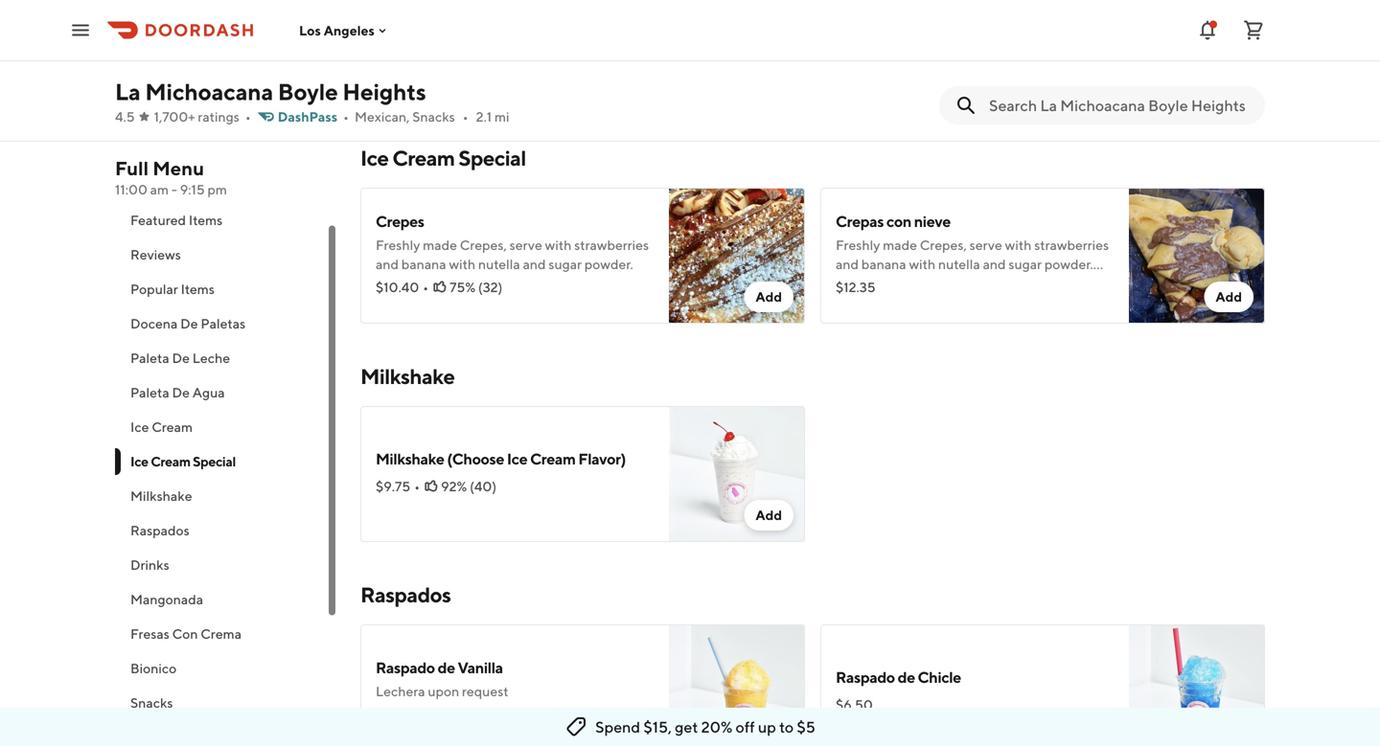 Task type: describe. For each thing, give the bounding box(es) containing it.
popular items button
[[115, 272, 337, 307]]

leche
[[192, 350, 230, 366]]

(choose
[[447, 450, 504, 468]]

1,700+ ratings •
[[154, 109, 251, 125]]

75% (32)
[[450, 279, 503, 295]]

ice cream button
[[115, 410, 337, 445]]

fresas
[[130, 626, 169, 642]]

crepes
[[376, 212, 424, 231]]

1 vertical spatial special
[[193, 454, 236, 470]]

dashpass
[[278, 109, 338, 125]]

scoop
[[416, 13, 457, 31]]

add button for crepas con nieve
[[1204, 282, 1254, 313]]

raspado de chicle image
[[1129, 625, 1265, 747]]

raspado de vanilla lechera upon request
[[376, 659, 509, 700]]

up
[[758, 718, 776, 737]]

milkshake (choose ice cream flavor)
[[376, 450, 626, 468]]

1 vertical spatial with
[[449, 256, 476, 272]]

reviews
[[130, 247, 181, 263]]

92% (40)
[[441, 479, 497, 495]]

chicle
[[918, 669, 961, 687]]

featured
[[130, 212, 186, 228]]

• for $10.40 •
[[423, 279, 429, 295]]

paletas
[[201, 316, 246, 332]]

heights
[[343, 78, 426, 105]]

mangonada button
[[115, 583, 337, 617]]

am
[[150, 182, 169, 197]]

milkshake button
[[115, 479, 337, 514]]

de for leche
[[172, 350, 190, 366]]

nutella
[[478, 256, 520, 272]]

raspado for raspado de vanilla lechera upon request
[[376, 659, 435, 677]]

0 vertical spatial with
[[545, 237, 572, 253]]

lechera
[[376, 684, 425, 700]]

milkshake (choose ice cream flavor) image
[[669, 406, 805, 543]]

upon
[[428, 684, 459, 700]]

$12.35
[[836, 279, 876, 295]]

de for vanilla
[[438, 659, 455, 677]]

2 and from the left
[[523, 256, 546, 272]]

drinks button
[[115, 548, 337, 583]]

vanilla
[[458, 659, 503, 677]]

$10.40
[[376, 279, 419, 295]]

featured items button
[[115, 203, 337, 238]]

-
[[171, 182, 177, 197]]

notification bell image
[[1196, 19, 1219, 42]]

crepas con nieve image
[[1129, 188, 1265, 324]]

full
[[115, 157, 149, 180]]

drinks
[[130, 557, 169, 573]]

paleta de leche button
[[115, 341, 337, 376]]

cream down mexican, snacks • 2.1 mi
[[392, 146, 455, 171]]

boyle
[[278, 78, 338, 105]]

flavor)
[[578, 450, 626, 468]]

ice right (choose
[[507, 450, 528, 468]]

tall boy, 24oz image
[[1129, 0, 1265, 105]]

$10.40 •
[[376, 279, 429, 295]]

paleta de agua button
[[115, 376, 337, 410]]

pm
[[207, 182, 227, 197]]

items for popular items
[[181, 281, 215, 297]]

ice cream
[[130, 419, 193, 435]]

menu
[[153, 157, 204, 180]]

add for crepes
[[756, 289, 782, 305]]

add button for crepes
[[744, 282, 794, 313]]

de for agua
[[172, 385, 190, 401]]

1 vertical spatial milkshake
[[376, 450, 444, 468]]

11:00
[[115, 182, 148, 197]]

(26)
[[473, 707, 498, 723]]

add button for milkshake (choose ice cream flavor)
[[744, 500, 794, 531]]

full menu 11:00 am - 9:15 pm
[[115, 157, 227, 197]]

get
[[675, 718, 698, 737]]

1 and from the left
[[376, 256, 399, 272]]

agua
[[192, 385, 225, 401]]

docena de paletas
[[130, 316, 246, 332]]

• left 2.1
[[463, 109, 468, 125]]

to
[[779, 718, 794, 737]]

Item Search search field
[[989, 95, 1250, 116]]

$6.50 •
[[376, 707, 422, 723]]

crepes image
[[669, 188, 805, 324]]

0 horizontal spatial ice cream special
[[130, 454, 236, 470]]

los angeles
[[299, 22, 375, 38]]

docena
[[130, 316, 178, 332]]

raspado de chicle
[[836, 669, 961, 687]]

ice down ice cream at bottom left
[[130, 454, 148, 470]]

con
[[172, 626, 198, 642]]

add button for raspado de vanilla
[[744, 719, 794, 747]]

reviews button
[[115, 238, 337, 272]]

mexican,
[[355, 109, 410, 125]]

open menu image
[[69, 19, 92, 42]]

michoacana
[[145, 78, 273, 105]]

9:15
[[180, 182, 205, 197]]

add for crepas con nieve
[[1216, 289, 1242, 305]]

add for milkshake (choose ice cream flavor)
[[756, 508, 782, 523]]

cream down ice cream at bottom left
[[151, 454, 190, 470]]

crepas
[[836, 212, 884, 231]]

snacks inside button
[[130, 695, 173, 711]]

de for chicle
[[898, 669, 915, 687]]

88% (26)
[[444, 707, 498, 723]]

triple scoop
[[376, 13, 457, 31]]



Task type: locate. For each thing, give the bounding box(es) containing it.
milkshake inside button
[[130, 488, 192, 504]]

milkshake down ice cream at bottom left
[[130, 488, 192, 504]]

(40)
[[470, 479, 497, 495]]

de for paletas
[[180, 316, 198, 332]]

fresas con crema
[[130, 626, 242, 642]]

raspados up the "drinks"
[[130, 523, 190, 539]]

1 vertical spatial snacks
[[130, 695, 173, 711]]

and down serve
[[523, 256, 546, 272]]

ice
[[360, 146, 389, 171], [130, 419, 149, 435], [507, 450, 528, 468], [130, 454, 148, 470]]

20%
[[701, 718, 733, 737]]

items for featured items
[[189, 212, 223, 228]]

paleta de leche
[[130, 350, 230, 366]]

triple scoop image
[[669, 0, 805, 105]]

de inside paleta de leche button
[[172, 350, 190, 366]]

1 horizontal spatial snacks
[[412, 109, 455, 125]]

fresas con crema button
[[115, 617, 337, 652]]

$5
[[797, 718, 816, 737]]

milkshake down $10.40 •
[[360, 364, 455, 389]]

0 vertical spatial paleta
[[130, 350, 169, 366]]

0 vertical spatial snacks
[[412, 109, 455, 125]]

1 paleta from the top
[[130, 350, 169, 366]]

1 horizontal spatial raspados
[[360, 583, 451, 608]]

milkshake up $9.75 •
[[376, 450, 444, 468]]

$9.75
[[376, 479, 410, 495]]

spend
[[595, 718, 641, 737]]

add for raspado de vanilla
[[756, 726, 782, 742]]

0 vertical spatial milkshake
[[360, 364, 455, 389]]

$15,
[[644, 718, 672, 737]]

• for $6.50 •
[[417, 707, 422, 723]]

ice cream special down mexican, snacks • 2.1 mi
[[360, 146, 526, 171]]

$6.50 for $6.50
[[836, 697, 873, 713]]

with up 75%
[[449, 256, 476, 272]]

1 horizontal spatial de
[[898, 669, 915, 687]]

cream left flavor) on the bottom
[[530, 450, 576, 468]]

add button
[[1204, 63, 1254, 94], [744, 282, 794, 313], [1204, 282, 1254, 313], [744, 500, 794, 531], [744, 719, 794, 747]]

paleta
[[130, 350, 169, 366], [130, 385, 169, 401]]

1 vertical spatial items
[[181, 281, 215, 297]]

0 vertical spatial raspados
[[130, 523, 190, 539]]

0 horizontal spatial de
[[438, 659, 455, 677]]

•
[[245, 109, 251, 125], [343, 109, 349, 125], [463, 109, 468, 125], [423, 279, 429, 295], [414, 479, 420, 495], [417, 707, 422, 723]]

powder.
[[585, 256, 633, 272]]

1 horizontal spatial with
[[545, 237, 572, 253]]

cream inside button
[[152, 419, 193, 435]]

raspado
[[376, 659, 435, 677], [836, 669, 895, 687]]

paleta down "docena"
[[130, 350, 169, 366]]

raspados up "raspado de vanilla lechera upon request" at the left bottom of the page
[[360, 583, 451, 608]]

bionico
[[130, 661, 177, 677]]

triple
[[376, 13, 414, 31]]

0 vertical spatial ice cream special
[[360, 146, 526, 171]]

• for dashpass •
[[343, 109, 349, 125]]

paleta for paleta de leche
[[130, 350, 169, 366]]

request
[[462, 684, 509, 700]]

de up upon
[[438, 659, 455, 677]]

items up 'docena de paletas'
[[181, 281, 215, 297]]

los angeles button
[[299, 22, 390, 38]]

1 horizontal spatial $6.50
[[836, 697, 873, 713]]

• down lechera
[[417, 707, 422, 723]]

2 vertical spatial de
[[172, 385, 190, 401]]

de left "agua"
[[172, 385, 190, 401]]

ratings
[[198, 109, 239, 125]]

milkshake
[[360, 364, 455, 389], [376, 450, 444, 468], [130, 488, 192, 504]]

• down banana
[[423, 279, 429, 295]]

freshly
[[376, 237, 420, 253]]

0 horizontal spatial raspado
[[376, 659, 435, 677]]

items inside featured items button
[[189, 212, 223, 228]]

banana
[[401, 256, 446, 272]]

popular
[[130, 281, 178, 297]]

0 horizontal spatial and
[[376, 256, 399, 272]]

$9.75 •
[[376, 479, 420, 495]]

con
[[887, 212, 912, 231]]

1 vertical spatial de
[[172, 350, 190, 366]]

paleta inside paleta de agua button
[[130, 385, 169, 401]]

serve
[[510, 237, 542, 253]]

0 vertical spatial special
[[459, 146, 526, 171]]

ice cream special down ice cream at bottom left
[[130, 454, 236, 470]]

0 vertical spatial de
[[180, 316, 198, 332]]

88%
[[444, 707, 470, 723]]

2.1
[[476, 109, 492, 125]]

de left paletas
[[180, 316, 198, 332]]

off
[[736, 718, 755, 737]]

spend $15, get 20% off up to $5
[[595, 718, 816, 737]]

paleta inside paleta de leche button
[[130, 350, 169, 366]]

with
[[545, 237, 572, 253], [449, 256, 476, 272]]

raspados
[[130, 523, 190, 539], [360, 583, 451, 608]]

de inside paleta de agua button
[[172, 385, 190, 401]]

2 vertical spatial milkshake
[[130, 488, 192, 504]]

de inside "raspado de vanilla lechera upon request"
[[438, 659, 455, 677]]

92%
[[441, 479, 467, 495]]

ice inside ice cream button
[[130, 419, 149, 435]]

0 horizontal spatial with
[[449, 256, 476, 272]]

75%
[[450, 279, 476, 295]]

1 vertical spatial ice cream special
[[130, 454, 236, 470]]

raspados button
[[115, 514, 337, 548]]

la
[[115, 78, 141, 105]]

items inside popular items button
[[181, 281, 215, 297]]

popular items
[[130, 281, 215, 297]]

• for $9.75 •
[[414, 479, 420, 495]]

docena de paletas button
[[115, 307, 337, 341]]

0 horizontal spatial raspados
[[130, 523, 190, 539]]

snacks left 2.1
[[412, 109, 455, 125]]

special down 2.1
[[459, 146, 526, 171]]

$6.50 for $6.50 •
[[376, 707, 413, 723]]

special
[[459, 146, 526, 171], [193, 454, 236, 470]]

1 horizontal spatial ice cream special
[[360, 146, 526, 171]]

raspado de vanilla image
[[669, 625, 805, 747]]

0 vertical spatial items
[[189, 212, 223, 228]]

de left chicle
[[898, 669, 915, 687]]

sugar
[[549, 256, 582, 272]]

• right ratings
[[245, 109, 251, 125]]

0 items, open order cart image
[[1242, 19, 1265, 42]]

ice down paleta de agua
[[130, 419, 149, 435]]

raspado up lechera
[[376, 659, 435, 677]]

1 horizontal spatial and
[[523, 256, 546, 272]]

nieve
[[914, 212, 951, 231]]

cream
[[392, 146, 455, 171], [152, 419, 193, 435], [530, 450, 576, 468], [151, 454, 190, 470]]

items down pm
[[189, 212, 223, 228]]

• right $9.75
[[414, 479, 420, 495]]

crepes freshly made crepes, serve with strawberries and banana with nutella and sugar powder.
[[376, 212, 649, 272]]

snacks button
[[115, 686, 337, 721]]

raspados inside button
[[130, 523, 190, 539]]

1 horizontal spatial raspado
[[836, 669, 895, 687]]

mangonada
[[130, 592, 203, 608]]

snacks down bionico
[[130, 695, 173, 711]]

snacks
[[412, 109, 455, 125], [130, 695, 173, 711]]

(32)
[[478, 279, 503, 295]]

made
[[423, 237, 457, 253]]

raspado for raspado de chicle
[[836, 669, 895, 687]]

de left leche in the top of the page
[[172, 350, 190, 366]]

crepas con nieve
[[836, 212, 951, 231]]

2 paleta from the top
[[130, 385, 169, 401]]

angeles
[[324, 22, 375, 38]]

add
[[1216, 70, 1242, 86], [756, 289, 782, 305], [1216, 289, 1242, 305], [756, 508, 782, 523], [756, 726, 782, 742]]

raspado left chicle
[[836, 669, 895, 687]]

de
[[180, 316, 198, 332], [172, 350, 190, 366], [172, 385, 190, 401]]

0 horizontal spatial special
[[193, 454, 236, 470]]

crepes,
[[460, 237, 507, 253]]

1 horizontal spatial special
[[459, 146, 526, 171]]

de inside docena de paletas button
[[180, 316, 198, 332]]

featured items
[[130, 212, 223, 228]]

1 vertical spatial paleta
[[130, 385, 169, 401]]

paleta up ice cream at bottom left
[[130, 385, 169, 401]]

cream down paleta de agua
[[152, 419, 193, 435]]

0 horizontal spatial snacks
[[130, 695, 173, 711]]

raspado inside "raspado de vanilla lechera upon request"
[[376, 659, 435, 677]]

$6.50
[[836, 697, 873, 713], [376, 707, 413, 723]]

la michoacana boyle heights
[[115, 78, 426, 105]]

and down 'freshly'
[[376, 256, 399, 272]]

4.5
[[115, 109, 135, 125]]

• left mexican,
[[343, 109, 349, 125]]

0 horizontal spatial $6.50
[[376, 707, 413, 723]]

special down ice cream button
[[193, 454, 236, 470]]

paleta for paleta de agua
[[130, 385, 169, 401]]

with up "sugar"
[[545, 237, 572, 253]]

mi
[[495, 109, 510, 125]]

$6.50 down raspado de chicle
[[836, 697, 873, 713]]

strawberries
[[574, 237, 649, 253]]

paleta de agua
[[130, 385, 225, 401]]

ice down mexican,
[[360, 146, 389, 171]]

dashpass •
[[278, 109, 349, 125]]

los
[[299, 22, 321, 38]]

crema
[[201, 626, 242, 642]]

$6.50 down lechera
[[376, 707, 413, 723]]

1 vertical spatial raspados
[[360, 583, 451, 608]]



Task type: vqa. For each thing, say whether or not it's contained in the screenshot.
Items related to Popular Items
yes



